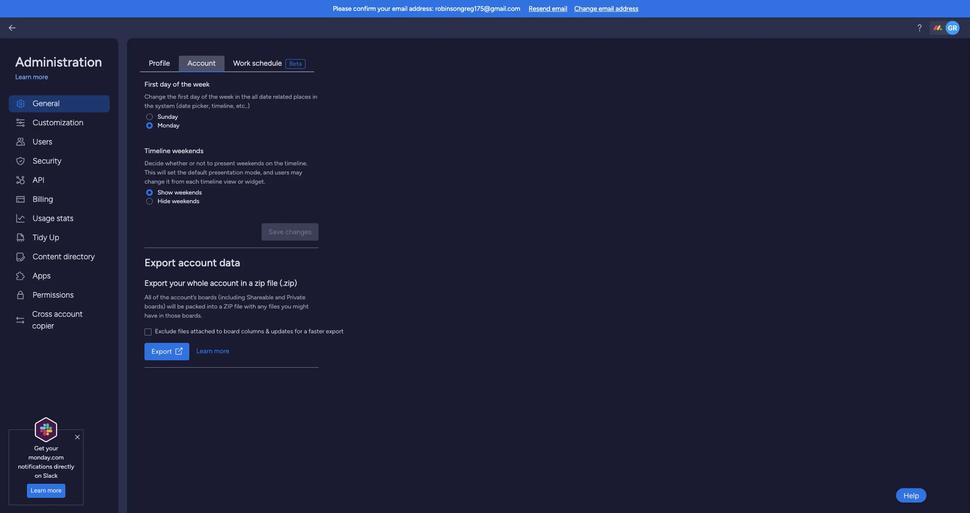 Task type: vqa. For each thing, say whether or not it's contained in the screenshot.
Board #1 inside field
no



Task type: locate. For each thing, give the bounding box(es) containing it.
email right resend
[[552, 5, 568, 13]]

of right the all
[[153, 294, 159, 301]]

account link
[[179, 56, 225, 72]]

on inside get your monday.com notifications directly on slack
[[35, 473, 42, 480]]

change right the "resend email" link
[[575, 5, 598, 13]]

0 vertical spatial learn more
[[197, 348, 229, 356]]

2 vertical spatial account
[[54, 309, 83, 319]]

greg robinson image
[[947, 21, 961, 35]]

will left "set"
[[157, 169, 166, 176]]

permissions
[[33, 290, 74, 300]]

0 vertical spatial will
[[157, 169, 166, 176]]

or left not
[[189, 160, 195, 167]]

1 vertical spatial of
[[202, 93, 207, 100]]

to inside decide whether or not to present weekends on the timeline. this will set the default presentation mode, and users may change it from each timeline view or widget.
[[207, 160, 213, 167]]

1 vertical spatial will
[[167, 303, 176, 310]]

and inside decide whether or not to present weekends on the timeline. this will set the default presentation mode, and users may change it from each timeline view or widget.
[[263, 169, 274, 176]]

security
[[33, 156, 61, 166]]

private
[[287, 294, 306, 301]]

0 horizontal spatial on
[[35, 473, 42, 480]]

change the first day of the week in the all date related places in the system (date picker, timeline, etc..)
[[145, 93, 318, 110]]

back to workspace image
[[8, 24, 17, 32]]

decide
[[145, 160, 164, 167]]

account down permissions button
[[54, 309, 83, 319]]

help button
[[897, 489, 927, 503]]

your
[[378, 5, 391, 13], [170, 279, 185, 288], [46, 445, 58, 453]]

learn
[[15, 73, 31, 81], [197, 348, 213, 356], [31, 488, 46, 494]]

this
[[145, 169, 156, 176]]

file right zip
[[234, 303, 243, 310]]

widget.
[[245, 178, 265, 185]]

change for change the first day of the week in the all date related places in the system (date picker, timeline, etc..)
[[145, 93, 166, 100]]

users button
[[9, 134, 110, 151]]

0 horizontal spatial learn more
[[31, 488, 62, 494]]

files right exclude
[[178, 328, 189, 335]]

learn more button
[[27, 484, 66, 498]]

2 vertical spatial export
[[152, 347, 172, 356]]

1 vertical spatial on
[[35, 473, 42, 480]]

2 vertical spatial a
[[304, 328, 307, 335]]

2 horizontal spatial a
[[304, 328, 307, 335]]

learn inside administration learn more
[[15, 73, 31, 81]]

to
[[207, 160, 213, 167], [217, 328, 222, 335]]

1 vertical spatial file
[[234, 303, 243, 310]]

it
[[166, 178, 170, 185]]

learn more link down the attached at the bottom of the page
[[197, 347, 229, 357]]

change email address link
[[575, 5, 639, 13]]

boards)
[[145, 303, 165, 310]]

on down notifications
[[35, 473, 42, 480]]

please
[[333, 5, 352, 13]]

picker,
[[192, 102, 210, 110]]

learn more down 'slack'
[[31, 488, 62, 494]]

of up first
[[173, 80, 180, 88]]

weekends down the each
[[175, 189, 202, 196]]

sunday
[[158, 113, 178, 120]]

in left zip on the left
[[241, 279, 247, 288]]

of up picker,
[[202, 93, 207, 100]]

&
[[266, 328, 270, 335]]

1 vertical spatial your
[[170, 279, 185, 288]]

to left board
[[217, 328, 222, 335]]

1 horizontal spatial file
[[267, 279, 278, 288]]

0 horizontal spatial files
[[178, 328, 189, 335]]

1 horizontal spatial week
[[219, 93, 234, 100]]

0 horizontal spatial learn more link
[[15, 72, 110, 82]]

0 vertical spatial and
[[263, 169, 274, 176]]

1 horizontal spatial on
[[266, 160, 273, 167]]

2 vertical spatial of
[[153, 294, 159, 301]]

1 horizontal spatial learn more link
[[197, 347, 229, 357]]

1 horizontal spatial or
[[238, 178, 244, 185]]

change down first
[[145, 93, 166, 100]]

etc..)
[[236, 102, 250, 110]]

1 vertical spatial week
[[219, 93, 234, 100]]

places
[[294, 93, 311, 100]]

file right zip on the left
[[267, 279, 278, 288]]

billing
[[33, 194, 53, 204]]

file
[[267, 279, 278, 288], [234, 303, 243, 310]]

0 horizontal spatial your
[[46, 445, 58, 453]]

2 horizontal spatial of
[[202, 93, 207, 100]]

export for export
[[152, 347, 172, 356]]

learn more inside button
[[31, 488, 62, 494]]

may
[[291, 169, 303, 176]]

(.zip)
[[280, 279, 297, 288]]

will up those
[[167, 303, 176, 310]]

export inside button
[[152, 347, 172, 356]]

resend
[[529, 5, 551, 13]]

your inside get your monday.com notifications directly on slack
[[46, 445, 58, 453]]

1 vertical spatial learn more
[[31, 488, 62, 494]]

0 vertical spatial week
[[193, 80, 210, 88]]

email left 'address'
[[599, 5, 615, 13]]

day right first
[[160, 80, 171, 88]]

week
[[193, 80, 210, 88], [219, 93, 234, 100]]

a right for on the bottom of the page
[[304, 328, 307, 335]]

users
[[33, 137, 52, 147]]

will
[[157, 169, 166, 176], [167, 303, 176, 310]]

account for export account data
[[178, 256, 217, 269]]

2 horizontal spatial your
[[378, 5, 391, 13]]

1 vertical spatial learn more link
[[197, 347, 229, 357]]

and
[[263, 169, 274, 176], [275, 294, 285, 301]]

files right any in the bottom of the page
[[269, 303, 280, 310]]

the up system at the top left
[[167, 93, 176, 100]]

2 vertical spatial learn
[[31, 488, 46, 494]]

0 horizontal spatial to
[[207, 160, 213, 167]]

learn more link down administration
[[15, 72, 110, 82]]

0 vertical spatial more
[[33, 73, 48, 81]]

and up you
[[275, 294, 285, 301]]

1 horizontal spatial learn more
[[197, 348, 229, 356]]

1 horizontal spatial files
[[269, 303, 280, 310]]

0 vertical spatial learn
[[15, 73, 31, 81]]

the left all
[[242, 93, 251, 100]]

1 vertical spatial export
[[145, 279, 168, 288]]

1 horizontal spatial change
[[575, 5, 598, 13]]

2 vertical spatial more
[[48, 488, 62, 494]]

your right confirm
[[378, 5, 391, 13]]

the up timeline,
[[209, 93, 218, 100]]

the up first
[[181, 80, 192, 88]]

in inside all of the account's boards (including shareable and private boards) will be packed into a zip file with any files you might have in those boards.
[[159, 312, 164, 320]]

1 vertical spatial and
[[275, 294, 285, 301]]

export
[[145, 256, 176, 269], [145, 279, 168, 288], [152, 347, 172, 356]]

1 horizontal spatial a
[[249, 279, 253, 288]]

0 horizontal spatial file
[[234, 303, 243, 310]]

will inside decide whether or not to present weekends on the timeline. this will set the default presentation mode, and users may change it from each timeline view or widget.
[[157, 169, 166, 176]]

v2 export image
[[176, 348, 183, 355]]

change
[[575, 5, 598, 13], [145, 93, 166, 100]]

cross account copier button
[[9, 306, 110, 335]]

day up picker,
[[190, 93, 200, 100]]

0 vertical spatial files
[[269, 303, 280, 310]]

change for change email address
[[575, 5, 598, 13]]

files inside all of the account's boards (including shareable and private boards) will be packed into a zip file with any files you might have in those boards.
[[269, 303, 280, 310]]

the inside all of the account's boards (including shareable and private boards) will be packed into a zip file with any files you might have in those boards.
[[160, 294, 169, 301]]

timeline.
[[285, 160, 308, 167]]

in up etc..)
[[235, 93, 240, 100]]

the up boards)
[[160, 294, 169, 301]]

data
[[220, 256, 240, 269]]

zip
[[224, 303, 233, 310]]

files
[[269, 303, 280, 310], [178, 328, 189, 335]]

change inside change the first day of the week in the all date related places in the system (date picker, timeline, etc..)
[[145, 93, 166, 100]]

account up whole
[[178, 256, 217, 269]]

export your whole account in a zip file (.zip)
[[145, 279, 297, 288]]

in
[[235, 93, 240, 100], [313, 93, 318, 100], [241, 279, 247, 288], [159, 312, 164, 320]]

a left zip
[[219, 303, 222, 310]]

learn more link
[[15, 72, 110, 82], [197, 347, 229, 357]]

2 horizontal spatial email
[[599, 5, 615, 13]]

on
[[266, 160, 273, 167], [35, 473, 42, 480]]

1 vertical spatial learn
[[197, 348, 213, 356]]

3 email from the left
[[599, 5, 615, 13]]

0 vertical spatial day
[[160, 80, 171, 88]]

not
[[196, 160, 206, 167]]

1 horizontal spatial and
[[275, 294, 285, 301]]

on left 'timeline.'
[[266, 160, 273, 167]]

day
[[160, 80, 171, 88], [190, 93, 200, 100]]

0 vertical spatial account
[[178, 256, 217, 269]]

might
[[293, 303, 309, 310]]

1 vertical spatial change
[[145, 93, 166, 100]]

1 horizontal spatial of
[[173, 80, 180, 88]]

0 vertical spatial learn more link
[[15, 72, 110, 82]]

of
[[173, 80, 180, 88], [202, 93, 207, 100], [153, 294, 159, 301]]

learn more
[[197, 348, 229, 356], [31, 488, 62, 494]]

1 horizontal spatial email
[[552, 5, 568, 13]]

show weekends
[[158, 189, 202, 196]]

and inside all of the account's boards (including shareable and private boards) will be packed into a zip file with any files you might have in those boards.
[[275, 294, 285, 301]]

more down board
[[214, 348, 229, 356]]

1 vertical spatial account
[[210, 279, 239, 288]]

cross
[[32, 309, 52, 319]]

resend email
[[529, 5, 568, 13]]

1 horizontal spatial day
[[190, 93, 200, 100]]

shareable
[[247, 294, 274, 301]]

users
[[275, 169, 290, 176]]

0 horizontal spatial change
[[145, 93, 166, 100]]

boards
[[198, 294, 217, 301]]

account for cross account copier
[[54, 309, 83, 319]]

0 vertical spatial to
[[207, 160, 213, 167]]

more down administration
[[33, 73, 48, 81]]

in right 'places'
[[313, 93, 318, 100]]

or
[[189, 160, 195, 167], [238, 178, 244, 185]]

1 vertical spatial to
[[217, 328, 222, 335]]

week down the account 'link'
[[193, 80, 210, 88]]

administration
[[15, 54, 102, 70]]

0 horizontal spatial email
[[392, 5, 408, 13]]

0 horizontal spatial week
[[193, 80, 210, 88]]

the up users
[[274, 160, 283, 167]]

weekends for show weekends
[[175, 189, 202, 196]]

0 vertical spatial change
[[575, 5, 598, 13]]

0 horizontal spatial day
[[160, 80, 171, 88]]

weekends up whether
[[172, 147, 204, 155]]

0 horizontal spatial will
[[157, 169, 166, 176]]

2 vertical spatial your
[[46, 445, 58, 453]]

2 email from the left
[[552, 5, 568, 13]]

and left users
[[263, 169, 274, 176]]

0 horizontal spatial a
[[219, 303, 222, 310]]

your up monday.com
[[46, 445, 58, 453]]

work
[[233, 59, 251, 68]]

1 vertical spatial or
[[238, 178, 244, 185]]

usage stats button
[[9, 210, 110, 227]]

will inside all of the account's boards (including shareable and private boards) will be packed into a zip file with any files you might have in those boards.
[[167, 303, 176, 310]]

learn down 'slack'
[[31, 488, 46, 494]]

those
[[165, 312, 181, 320]]

0 vertical spatial on
[[266, 160, 273, 167]]

email left address:
[[392, 5, 408, 13]]

1 horizontal spatial your
[[170, 279, 185, 288]]

more
[[33, 73, 48, 81], [214, 348, 229, 356], [48, 488, 62, 494]]

work schedule
[[233, 59, 282, 68]]

1 horizontal spatial to
[[217, 328, 222, 335]]

email
[[392, 5, 408, 13], [552, 5, 568, 13], [599, 5, 615, 13]]

get
[[34, 445, 44, 453]]

account up (including
[[210, 279, 239, 288]]

show
[[158, 189, 173, 196]]

monday.com
[[29, 454, 64, 462]]

learn down administration
[[15, 73, 31, 81]]

weekends up mode, on the left
[[237, 160, 264, 167]]

week up timeline,
[[219, 93, 234, 100]]

more down 'slack'
[[48, 488, 62, 494]]

on inside decide whether or not to present weekends on the timeline. this will set the default presentation mode, and users may change it from each timeline view or widget.
[[266, 160, 273, 167]]

account's
[[171, 294, 197, 301]]

to right not
[[207, 160, 213, 167]]

first
[[145, 80, 158, 88]]

0 horizontal spatial and
[[263, 169, 274, 176]]

your up the account's
[[170, 279, 185, 288]]

1 vertical spatial day
[[190, 93, 200, 100]]

or right view
[[238, 178, 244, 185]]

in right have
[[159, 312, 164, 320]]

learn down the attached at the bottom of the page
[[197, 348, 213, 356]]

of inside change the first day of the week in the all date related places in the system (date picker, timeline, etc..)
[[202, 93, 207, 100]]

zip
[[255, 279, 265, 288]]

0 vertical spatial export
[[145, 256, 176, 269]]

0 vertical spatial your
[[378, 5, 391, 13]]

learn more down the attached at the bottom of the page
[[197, 348, 229, 356]]

first day of the week
[[145, 80, 210, 88]]

0 horizontal spatial of
[[153, 294, 159, 301]]

1 horizontal spatial will
[[167, 303, 176, 310]]

1 vertical spatial a
[[219, 303, 222, 310]]

system
[[155, 102, 175, 110]]

0 vertical spatial or
[[189, 160, 195, 167]]

a left zip on the left
[[249, 279, 253, 288]]

account inside cross account copier
[[54, 309, 83, 319]]

weekends down show weekends in the top of the page
[[172, 198, 199, 205]]



Task type: describe. For each thing, give the bounding box(es) containing it.
export button
[[145, 343, 190, 360]]

help image
[[916, 24, 925, 32]]

with
[[244, 303, 256, 310]]

columns
[[241, 328, 264, 335]]

get your monday.com notifications directly on slack
[[18, 445, 74, 480]]

api
[[33, 175, 44, 185]]

exclude
[[155, 328, 177, 335]]

1 vertical spatial files
[[178, 328, 189, 335]]

learn more for bottommost learn more link
[[197, 348, 229, 356]]

beta
[[290, 60, 302, 68]]

tidy up button
[[9, 229, 110, 246]]

timeline
[[145, 147, 171, 155]]

default
[[188, 169, 207, 176]]

set
[[168, 169, 176, 176]]

whether
[[165, 160, 188, 167]]

1 vertical spatial more
[[214, 348, 229, 356]]

help
[[904, 492, 920, 500]]

week inside change the first day of the week in the all date related places in the system (date picker, timeline, etc..)
[[219, 93, 234, 100]]

learn more for the learn more button
[[31, 488, 62, 494]]

weekends for hide weekends
[[172, 198, 199, 205]]

address
[[616, 5, 639, 13]]

usage stats
[[33, 214, 74, 223]]

notifications
[[18, 463, 52, 471]]

please confirm your email address: robinsongreg175@gmail.com
[[333, 5, 521, 13]]

robinsongreg175@gmail.com
[[436, 5, 521, 13]]

date
[[259, 93, 272, 100]]

exclude files attached to board columns & updates for a faster export
[[155, 328, 344, 335]]

content directory button
[[9, 249, 110, 266]]

(date
[[176, 102, 191, 110]]

customization
[[33, 118, 83, 127]]

weekends for timeline weekends
[[172, 147, 204, 155]]

into
[[207, 303, 218, 310]]

api button
[[9, 172, 110, 189]]

profile link
[[140, 56, 179, 72]]

all
[[252, 93, 258, 100]]

more inside administration learn more
[[33, 73, 48, 81]]

confirm
[[354, 5, 376, 13]]

0 horizontal spatial or
[[189, 160, 195, 167]]

email for resend email
[[552, 5, 568, 13]]

decide whether or not to present weekends on the timeline. this will set the default presentation mode, and users may change it from each timeline view or widget.
[[145, 160, 308, 185]]

have
[[145, 312, 158, 320]]

the left system at the top left
[[145, 102, 154, 110]]

day inside change the first day of the week in the all date related places in the system (date picker, timeline, etc..)
[[190, 93, 200, 100]]

presentation
[[209, 169, 243, 176]]

view
[[224, 178, 237, 185]]

first
[[178, 93, 189, 100]]

resend email link
[[529, 5, 568, 13]]

change email address
[[575, 5, 639, 13]]

export account data
[[145, 256, 240, 269]]

content
[[33, 252, 62, 262]]

directory
[[64, 252, 95, 262]]

cross account copier
[[32, 309, 83, 331]]

each
[[186, 178, 199, 185]]

(including
[[218, 294, 245, 301]]

packed
[[186, 303, 206, 310]]

of inside all of the account's boards (including shareable and private boards) will be packed into a zip file with any files you might have in those boards.
[[153, 294, 159, 301]]

address:
[[409, 5, 434, 13]]

learn inside button
[[31, 488, 46, 494]]

0 vertical spatial of
[[173, 80, 180, 88]]

0 vertical spatial file
[[267, 279, 278, 288]]

timeline,
[[212, 102, 235, 110]]

directly
[[54, 463, 74, 471]]

tidy up
[[33, 233, 59, 242]]

general
[[33, 99, 60, 108]]

board
[[224, 328, 240, 335]]

your for export your whole account in a zip file (.zip)
[[170, 279, 185, 288]]

export for export your whole account in a zip file (.zip)
[[145, 279, 168, 288]]

your for get your monday.com notifications directly on slack
[[46, 445, 58, 453]]

for
[[295, 328, 303, 335]]

monday
[[158, 122, 180, 129]]

hide
[[158, 198, 171, 205]]

whole
[[187, 279, 208, 288]]

export for export account data
[[145, 256, 176, 269]]

billing button
[[9, 191, 110, 208]]

apps
[[33, 271, 51, 281]]

more inside button
[[48, 488, 62, 494]]

slack
[[43, 473, 58, 480]]

stats
[[57, 214, 74, 223]]

tidy
[[33, 233, 47, 242]]

hide weekends
[[158, 198, 199, 205]]

a inside all of the account's boards (including shareable and private boards) will be packed into a zip file with any files you might have in those boards.
[[219, 303, 222, 310]]

export
[[326, 328, 344, 335]]

administration learn more
[[15, 54, 102, 81]]

boards.
[[182, 312, 202, 320]]

all
[[145, 294, 151, 301]]

profile
[[149, 59, 170, 68]]

usage
[[33, 214, 55, 223]]

dapulse x slim image
[[75, 434, 80, 442]]

weekends inside decide whether or not to present weekends on the timeline. this will set the default presentation mode, and users may change it from each timeline view or widget.
[[237, 160, 264, 167]]

0 vertical spatial a
[[249, 279, 253, 288]]

the up from
[[178, 169, 187, 176]]

security button
[[9, 153, 110, 170]]

attached
[[191, 328, 215, 335]]

customization button
[[9, 114, 110, 131]]

account
[[188, 59, 216, 68]]

be
[[177, 303, 184, 310]]

timeline
[[201, 178, 222, 185]]

updates
[[271, 328, 293, 335]]

email for change email address
[[599, 5, 615, 13]]

content directory
[[33, 252, 95, 262]]

all of the account's boards (including shareable and private boards) will be packed into a zip file with any files you might have in those boards.
[[145, 294, 309, 320]]

1 email from the left
[[392, 5, 408, 13]]

apps button
[[9, 268, 110, 285]]

file inside all of the account's boards (including shareable and private boards) will be packed into a zip file with any files you might have in those boards.
[[234, 303, 243, 310]]



